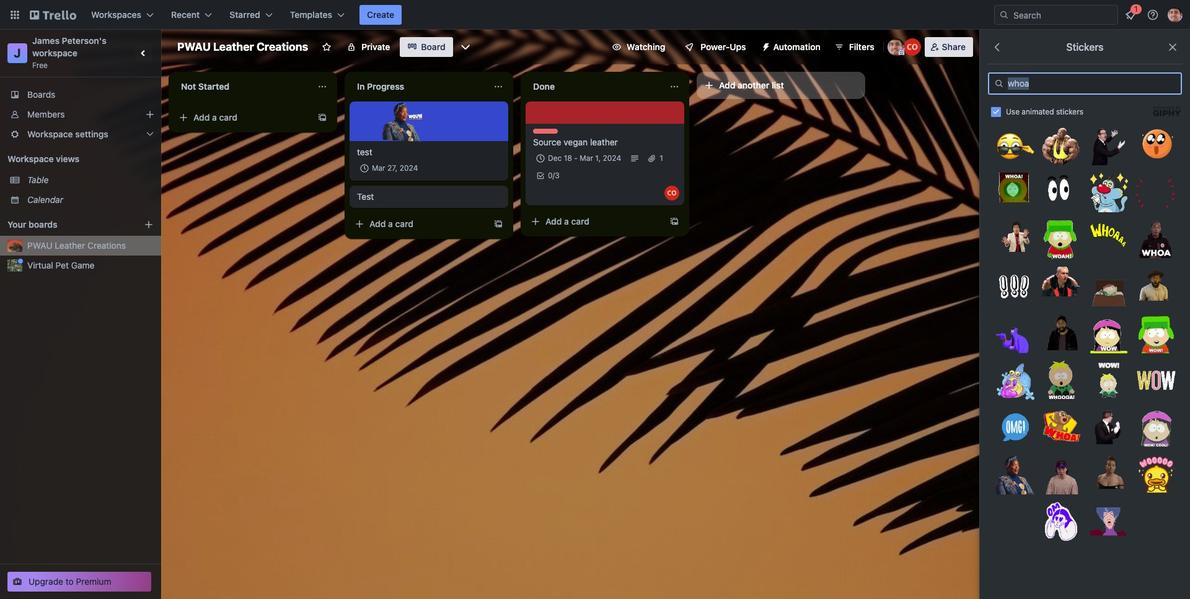 Task type: vqa. For each thing, say whether or not it's contained in the screenshot.
Jeremy Miller (Jeremymiller198) image
no



Task type: locate. For each thing, give the bounding box(es) containing it.
back to home image
[[30, 5, 76, 25]]

game
[[71, 260, 95, 271]]

add left another
[[719, 80, 735, 90]]

pwau inside text box
[[177, 40, 211, 53]]

pwau leather creations inside text box
[[177, 40, 308, 53]]

share button
[[925, 37, 973, 57]]

test
[[357, 147, 372, 157]]

2024 right "1,"
[[603, 154, 621, 163]]

pet
[[56, 260, 69, 271]]

1
[[660, 154, 663, 163]]

https://media2.giphy.com/media/vhqa3tryiebmkd5qih/100w.gif?cid=ad960664tuux3ictzc2l4kkstlpkpgfee3kg7e05hcw8694d&ep=v1_stickers_search&rid=100w.gif&ct=s image
[[382, 100, 424, 143]]

1,
[[595, 154, 601, 163]]

pwau leather creations
[[177, 40, 308, 53], [27, 240, 126, 251]]

add a card button down test link
[[350, 214, 488, 234]]

source vegan leather link
[[533, 136, 677, 149]]

workspace navigation collapse icon image
[[135, 45, 152, 62]]

dec
[[548, 154, 562, 163]]

this member is an admin of this board. image
[[899, 50, 904, 56]]

1 horizontal spatial 2024
[[603, 154, 621, 163]]

create from template… image
[[317, 113, 327, 123], [493, 219, 503, 229]]

upgrade
[[29, 577, 63, 588]]

0 vertical spatial workspace
[[27, 129, 73, 139]]

animated
[[1022, 107, 1054, 117]]

2 horizontal spatial add a card
[[545, 216, 589, 227]]

board
[[421, 42, 445, 52]]

power-ups button
[[676, 37, 753, 57]]

1 vertical spatial pwau leather creations
[[27, 240, 126, 251]]

source
[[533, 137, 561, 148]]

0 vertical spatial creations
[[257, 40, 308, 53]]

starred
[[230, 9, 260, 20]]

mar inside option
[[580, 154, 593, 163]]

filters
[[849, 42, 874, 52]]

open information menu image
[[1147, 9, 1159, 21]]

free
[[32, 61, 48, 70]]

creations up virtual pet game link
[[87, 240, 126, 251]]

1 horizontal spatial card
[[395, 219, 413, 229]]

leather down starred
[[213, 40, 254, 53]]

automation
[[773, 42, 820, 52]]

private
[[362, 42, 390, 52]]

primary element
[[0, 0, 1190, 30]]

1 vertical spatial leather
[[55, 240, 85, 251]]

leather down "your boards with 2 items" element
[[55, 240, 85, 251]]

christina overa (christinaovera) image
[[904, 38, 921, 56], [664, 186, 679, 201]]

not started
[[181, 81, 229, 92]]

done
[[533, 81, 555, 92]]

add board image
[[144, 220, 154, 230]]

Search GIPHY text field
[[988, 73, 1182, 95]]

virtual pet game link
[[27, 260, 154, 272]]

2 horizontal spatial a
[[564, 216, 569, 227]]

virtual
[[27, 260, 53, 271]]

add a card
[[193, 112, 237, 123], [545, 216, 589, 227], [369, 219, 413, 229]]

table link
[[27, 174, 154, 187]]

0 horizontal spatial create from template… image
[[317, 113, 327, 123]]

list
[[772, 80, 784, 90]]

sm image
[[756, 37, 773, 55]]

0 horizontal spatial creations
[[87, 240, 126, 251]]

workspace up table
[[7, 154, 54, 164]]

workspace views
[[7, 154, 79, 164]]

0 horizontal spatial 2024
[[400, 164, 418, 173]]

progress
[[367, 81, 404, 92]]

0 vertical spatial 2024
[[603, 154, 621, 163]]

test link
[[357, 146, 501, 159]]

j
[[14, 46, 21, 60]]

pwau down recent "popup button"
[[177, 40, 211, 53]]

search image
[[999, 10, 1009, 20]]

add a card down 3 at the left of page
[[545, 216, 589, 227]]

star or unstar board image
[[322, 42, 332, 52]]

add a card down test
[[369, 219, 413, 229]]

templates button
[[282, 5, 352, 25]]

add a card button for in progress
[[350, 214, 488, 234]]

0 horizontal spatial pwau
[[27, 240, 52, 251]]

add down not started
[[193, 112, 210, 123]]

1 horizontal spatial leather
[[213, 40, 254, 53]]

james peterson (jamespeterson93) image
[[1168, 7, 1183, 22]]

christina overa (christinaovera) image left share button
[[904, 38, 921, 56]]

color: bold red, title: "sourcing" element
[[533, 129, 565, 138]]

your
[[7, 219, 26, 230]]

automation button
[[756, 37, 828, 57]]

0 horizontal spatial pwau leather creations
[[27, 240, 126, 251]]

Mar 27, 2024 checkbox
[[357, 161, 422, 176]]

leather
[[213, 40, 254, 53], [55, 240, 85, 251]]

1 horizontal spatial a
[[388, 219, 393, 229]]

test
[[357, 192, 374, 202]]

mar
[[580, 154, 593, 163], [372, 164, 385, 173]]

your boards
[[7, 219, 57, 230]]

1 horizontal spatial add a card
[[369, 219, 413, 229]]

add
[[719, 80, 735, 90], [193, 112, 210, 123], [545, 216, 562, 227], [369, 219, 386, 229]]

1 vertical spatial workspace
[[7, 154, 54, 164]]

workspace for workspace settings
[[27, 129, 73, 139]]

1 horizontal spatial pwau leather creations
[[177, 40, 308, 53]]

2 horizontal spatial add a card button
[[526, 212, 664, 232]]

0 vertical spatial christina overa (christinaovera) image
[[904, 38, 921, 56]]

pwau leather creations down starred
[[177, 40, 308, 53]]

a for done
[[564, 216, 569, 227]]

pwau leather creations up game
[[27, 240, 126, 251]]

workspace settings
[[27, 129, 108, 139]]

creations
[[257, 40, 308, 53], [87, 240, 126, 251]]

filters button
[[830, 37, 878, 57]]

Done text field
[[526, 77, 662, 97]]

pwau up virtual
[[27, 240, 52, 251]]

1 vertical spatial christina overa (christinaovera) image
[[664, 186, 679, 201]]

1 horizontal spatial creations
[[257, 40, 308, 53]]

recent
[[171, 9, 200, 20]]

creations down templates in the left of the page
[[257, 40, 308, 53]]

Board name text field
[[171, 37, 314, 57]]

vegan
[[564, 137, 588, 148]]

sm image
[[993, 77, 1005, 90]]

peterson's
[[62, 35, 107, 46]]

j link
[[7, 43, 27, 63]]

pwau
[[177, 40, 211, 53], [27, 240, 52, 251]]

0 vertical spatial pwau leather creations
[[177, 40, 308, 53]]

0 vertical spatial pwau
[[177, 40, 211, 53]]

leather inside text box
[[213, 40, 254, 53]]

workspace
[[27, 129, 73, 139], [7, 154, 54, 164]]

add a card button down 3 at the left of page
[[526, 212, 664, 232]]

card
[[219, 112, 237, 123], [571, 216, 589, 227], [395, 219, 413, 229]]

workspace inside popup button
[[27, 129, 73, 139]]

workspace down members
[[27, 129, 73, 139]]

1 vertical spatial create from template… image
[[493, 219, 503, 229]]

In Progress text field
[[350, 77, 486, 97]]

workspace
[[32, 48, 77, 58]]

1 horizontal spatial christina overa (christinaovera) image
[[904, 38, 921, 56]]

1 vertical spatial mar
[[372, 164, 385, 173]]

workspace settings button
[[0, 125, 161, 144]]

mar left the 27,
[[372, 164, 385, 173]]

your boards with 2 items element
[[7, 218, 125, 232]]

0 vertical spatial create from template… image
[[317, 113, 327, 123]]

0 vertical spatial mar
[[580, 154, 593, 163]]

watching button
[[604, 37, 673, 57]]

0 horizontal spatial mar
[[372, 164, 385, 173]]

upgrade to premium link
[[7, 573, 151, 593]]

members
[[27, 109, 65, 120]]

table
[[27, 175, 49, 185]]

1 horizontal spatial pwau
[[177, 40, 211, 53]]

0 / 3
[[548, 171, 560, 180]]

pwau leather creations link
[[27, 240, 154, 252]]

add inside button
[[719, 80, 735, 90]]

2 horizontal spatial card
[[571, 216, 589, 227]]

3
[[555, 171, 560, 180]]

0 horizontal spatial a
[[212, 112, 217, 123]]

mar 27, 2024
[[372, 164, 418, 173]]

2024 inside dec 18 - mar 1, 2024 option
[[603, 154, 621, 163]]

1 vertical spatial 2024
[[400, 164, 418, 173]]

2024
[[603, 154, 621, 163], [400, 164, 418, 173]]

a
[[212, 112, 217, 123], [564, 216, 569, 227], [388, 219, 393, 229]]

in
[[357, 81, 365, 92]]

christina overa (christinaovera) image up create from template… icon
[[664, 186, 679, 201]]

2024 right the 27,
[[400, 164, 418, 173]]

power-
[[701, 42, 730, 52]]

1 notification image
[[1123, 7, 1138, 22]]

1 horizontal spatial add a card button
[[350, 214, 488, 234]]

add a card down started
[[193, 112, 237, 123]]

mar right -
[[580, 154, 593, 163]]

1 horizontal spatial mar
[[580, 154, 593, 163]]

0 vertical spatial leather
[[213, 40, 254, 53]]

add a card button down not started text box
[[174, 108, 312, 128]]

upgrade to premium
[[29, 577, 111, 588]]



Task type: describe. For each thing, give the bounding box(es) containing it.
workspaces
[[91, 9, 141, 20]]

virtual pet game
[[27, 260, 95, 271]]

stickers
[[1066, 42, 1104, 53]]

create button
[[360, 5, 402, 25]]

leather
[[590, 137, 618, 148]]

1 horizontal spatial create from template… image
[[493, 219, 503, 229]]

create from template… image
[[669, 217, 679, 227]]

boards
[[29, 219, 57, 230]]

creations inside text box
[[257, 40, 308, 53]]

/
[[553, 171, 555, 180]]

0
[[548, 171, 553, 180]]

add another list button
[[697, 72, 865, 99]]

members link
[[0, 105, 161, 125]]

sourcing source vegan leather
[[533, 129, 618, 148]]

not
[[181, 81, 196, 92]]

card for done
[[571, 216, 589, 227]]

use
[[1006, 107, 1020, 117]]

1 vertical spatial pwau
[[27, 240, 52, 251]]

watching
[[627, 42, 665, 52]]

stickers
[[1056, 107, 1083, 117]]

add down 0 / 3
[[545, 216, 562, 227]]

create
[[367, 9, 394, 20]]

1 vertical spatial creations
[[87, 240, 126, 251]]

premium
[[76, 577, 111, 588]]

add a card button for done
[[526, 212, 664, 232]]

customize views image
[[459, 41, 471, 53]]

0 horizontal spatial card
[[219, 112, 237, 123]]

power-ups
[[701, 42, 746, 52]]

add a card for done
[[545, 216, 589, 227]]

add down test
[[369, 219, 386, 229]]

another
[[738, 80, 769, 90]]

add a card for in progress
[[369, 219, 413, 229]]

workspaces button
[[84, 5, 161, 25]]

started
[[198, 81, 229, 92]]

to
[[66, 577, 74, 588]]

0 horizontal spatial add a card
[[193, 112, 237, 123]]

card for in progress
[[395, 219, 413, 229]]

boards
[[27, 89, 55, 100]]

18
[[564, 154, 572, 163]]

calendar
[[27, 195, 63, 205]]

2024 inside "mar 27, 2024" checkbox
[[400, 164, 418, 173]]

Dec 18 - Mar 1, 2024 checkbox
[[533, 151, 625, 166]]

Not Started text field
[[174, 77, 310, 97]]

workspace for workspace views
[[7, 154, 54, 164]]

0 horizontal spatial add a card button
[[174, 108, 312, 128]]

-
[[574, 154, 578, 163]]

board link
[[400, 37, 453, 57]]

in progress
[[357, 81, 404, 92]]

calendar link
[[27, 194, 154, 206]]

Search field
[[1009, 6, 1118, 24]]

27,
[[387, 164, 398, 173]]

recent button
[[164, 5, 220, 25]]

a for in progress
[[388, 219, 393, 229]]

sourcing
[[533, 129, 565, 138]]

ups
[[730, 42, 746, 52]]

boards link
[[0, 85, 161, 105]]

james peterson's workspace free
[[32, 35, 109, 70]]

0 horizontal spatial leather
[[55, 240, 85, 251]]

templates
[[290, 9, 332, 20]]

dec 18 - mar 1, 2024
[[548, 154, 621, 163]]

settings
[[75, 129, 108, 139]]

test link
[[357, 191, 501, 203]]

james peterson (jamespeterson93) image
[[887, 38, 905, 56]]

add another list
[[719, 80, 784, 90]]

use animated stickers
[[1006, 107, 1083, 117]]

0 horizontal spatial christina overa (christinaovera) image
[[664, 186, 679, 201]]

private button
[[339, 37, 398, 57]]

starred button
[[222, 5, 280, 25]]

james
[[32, 35, 60, 46]]

share
[[942, 42, 966, 52]]

james peterson's workspace link
[[32, 35, 109, 58]]

mar inside checkbox
[[372, 164, 385, 173]]

views
[[56, 154, 79, 164]]



